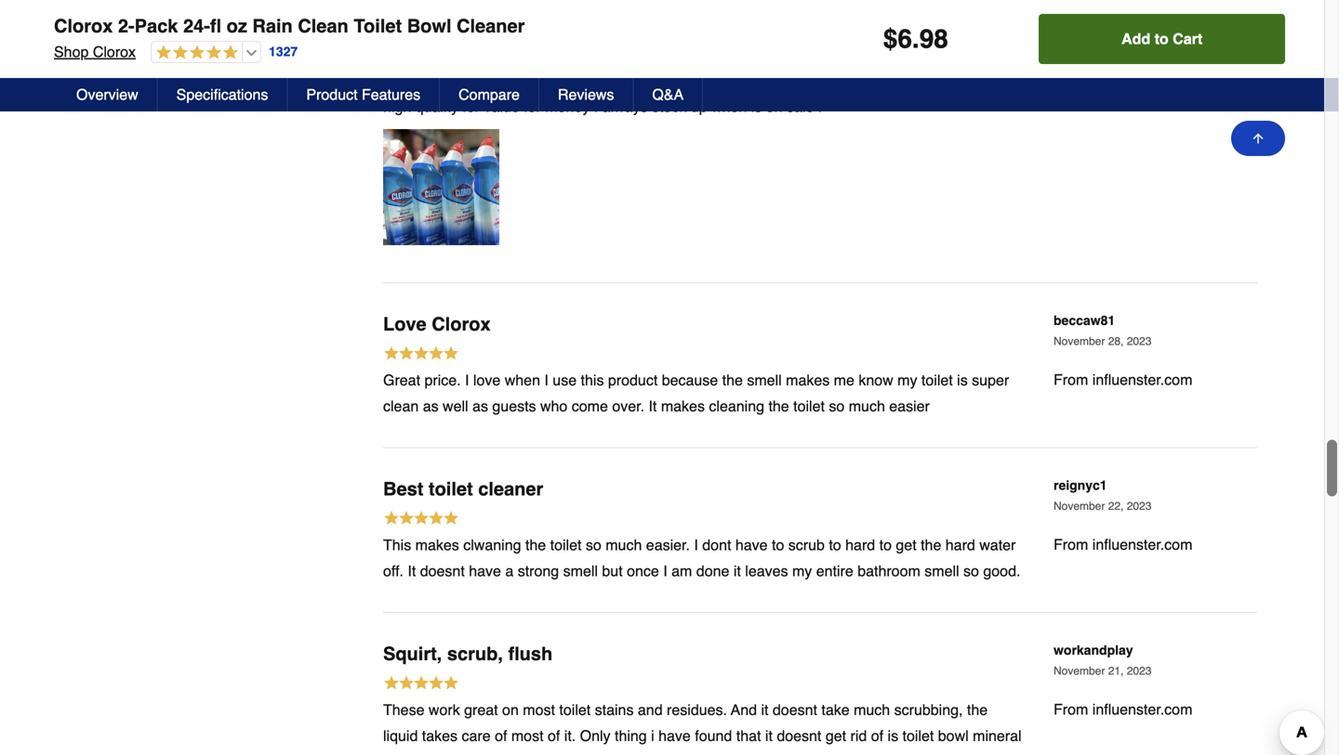 Task type: vqa. For each thing, say whether or not it's contained in the screenshot.
Features
yes



Task type: locate. For each thing, give the bounding box(es) containing it.
1 horizontal spatial hard
[[945, 525, 975, 542]]

4 november from the top
[[1054, 653, 1105, 666]]

2 vertical spatial makes
[[415, 525, 459, 542]]

so inside great price. i love when i use this product because the smell makes me know my toilet is super clean as well as guests who come over. it makes cleaning the toilet so much easier
[[829, 386, 845, 403]]

always
[[602, 86, 648, 103]]

great price. i love when i use this product because the smell makes me know my toilet is super clean as well as guests who come over. it makes cleaning the toilet so much easier
[[383, 360, 1009, 403]]

1 influenster.com from the top
[[1092, 59, 1192, 77]]

4 2023 from the top
[[1127, 653, 1152, 666]]

1 vertical spatial it
[[761, 690, 768, 707]]

value
[[484, 86, 520, 103]]

5 stars image for love
[[383, 333, 459, 353]]

is left one
[[553, 60, 564, 77]]

2 vertical spatial so
[[963, 551, 979, 568]]

0 horizontal spatial cleaning
[[607, 2, 683, 23]]

cleaning
[[607, 2, 683, 23], [939, 60, 994, 77], [709, 386, 764, 403]]

2 vertical spatial my
[[792, 551, 812, 568]]

1 horizontal spatial it
[[649, 386, 657, 403]]

1 horizontal spatial .
[[912, 24, 919, 54]]

0 vertical spatial cleaner
[[501, 60, 549, 77]]

smell right "bathroom"
[[925, 551, 959, 568]]

to right add
[[1155, 30, 1169, 47]]

most left it. on the left
[[511, 716, 544, 733]]

for down 98
[[917, 60, 934, 77]]

my up always
[[614, 60, 634, 77]]

from for flush
[[1054, 689, 1088, 707]]

the
[[722, 360, 743, 377], [768, 386, 789, 403], [525, 525, 546, 542], [921, 525, 941, 542], [967, 690, 988, 707]]

0 vertical spatial get
[[896, 525, 917, 542]]

2 horizontal spatial so
[[963, 551, 979, 568]]

bowl down scrubbing,
[[938, 716, 969, 733]]

2 from influenster.com from the top
[[1054, 359, 1192, 377]]

shop
[[54, 43, 89, 60]]

hard up entire
[[845, 525, 875, 542]]

influenster.com for cleaner
[[1092, 524, 1192, 542]]

makes right this
[[415, 525, 459, 542]]

2 vertical spatial doesnt
[[777, 716, 821, 733]]

1 5 stars image from the top
[[383, 333, 459, 353]]

it right done
[[734, 551, 741, 568]]

0 vertical spatial doesnt
[[420, 551, 465, 568]]

0 horizontal spatial makes
[[415, 525, 459, 542]]

cleaning up favorite at top
[[607, 2, 683, 23]]

i left the dont
[[694, 525, 698, 542]]

much up but
[[606, 525, 642, 542]]

is inside these work great on most toilet stains and residues. and it doesnt take much scrubbing, the liquid takes care of most of it. only thing i have found that it doesnt get rid of is toilet bowl mineral deposits.
[[888, 716, 898, 733]]

0 vertical spatial on
[[766, 86, 783, 103]]

leaves
[[745, 551, 788, 568]]

2 horizontal spatial have
[[735, 525, 768, 542]]

of
[[597, 60, 610, 77], [752, 60, 764, 77], [495, 716, 507, 733], [548, 716, 560, 733], [871, 716, 883, 733]]

work
[[429, 690, 460, 707]]

beccaw81 november 28, 2023
[[1054, 301, 1152, 336]]

best
[[383, 467, 423, 488]]

2 vertical spatial cleaning
[[709, 386, 764, 403]]

doesnt
[[420, 551, 465, 568], [773, 690, 817, 707], [777, 716, 821, 733]]

5 stars image up this
[[383, 498, 459, 518]]

2 horizontal spatial cleaning
[[939, 60, 994, 77]]

0 horizontal spatial when
[[505, 360, 540, 377]]

1 vertical spatial 5 stars image
[[383, 498, 459, 518]]

overview button
[[58, 78, 158, 112]]

1 vertical spatial bowl
[[938, 716, 969, 733]]

1 from from the top
[[1054, 59, 1088, 77]]

november inside workandplay november 21, 2023
[[1054, 653, 1105, 666]]

2 vertical spatial have
[[658, 716, 691, 733]]

it right and
[[761, 690, 768, 707]]

most down flush
[[523, 690, 555, 707]]

4 from influenster.com from the top
[[1054, 689, 1192, 707]]

2023 inside workandplay november 21, 2023
[[1127, 653, 1152, 666]]

to up the leaves
[[772, 525, 784, 542]]

for right the value
[[524, 86, 541, 103]]

as left well
[[423, 386, 439, 403]]

hard left "water"
[[945, 525, 975, 542]]

i
[[594, 86, 598, 103], [465, 360, 469, 377], [544, 360, 548, 377], [694, 525, 698, 542], [663, 551, 667, 568]]

november down reignyc1
[[1054, 488, 1105, 501]]

4 from from the top
[[1054, 689, 1088, 707]]

on right great
[[502, 690, 519, 707]]

1 vertical spatial it
[[408, 551, 416, 568]]

have
[[735, 525, 768, 542], [469, 551, 501, 568], [658, 716, 691, 733]]

residues.
[[667, 690, 727, 707]]

it right 'that'
[[765, 716, 773, 733]]

overview
[[76, 86, 138, 103]]

squirt,
[[383, 632, 442, 653]]

influenster.com down 22,
[[1092, 524, 1192, 542]]

influenster.com down 21,
[[1092, 689, 1192, 707]]

my down "scrub"
[[792, 551, 812, 568]]

when inside the clorox toilet bowl cleaner is one of my favorite products of clorox line is effective for cleaning and high quality for value for money  i always stock up when is on sale .
[[711, 86, 747, 103]]

is left super
[[957, 360, 968, 377]]

1 horizontal spatial makes
[[661, 386, 705, 403]]

2 2023 from the top
[[1127, 323, 1152, 336]]

makes
[[786, 360, 830, 377], [661, 386, 705, 403], [415, 525, 459, 542]]

0 vertical spatial so
[[829, 386, 845, 403]]

makes down because
[[661, 386, 705, 403]]

1 vertical spatial .
[[818, 86, 822, 103]]

have right the i
[[658, 716, 691, 733]]

5 stars image
[[383, 333, 459, 353], [383, 498, 459, 518], [383, 663, 459, 683]]

2 hard from the left
[[945, 525, 975, 542]]

1 november from the top
[[1054, 23, 1105, 36]]

i left love
[[465, 360, 469, 377]]

1 horizontal spatial get
[[896, 525, 917, 542]]

3 5 stars image from the top
[[383, 663, 459, 683]]

0 vertical spatial bowl
[[466, 60, 496, 77]]

1 horizontal spatial have
[[658, 716, 691, 733]]

3 november from the top
[[1054, 488, 1105, 501]]

well
[[443, 386, 468, 403]]

november down beccaw81
[[1054, 323, 1105, 336]]

1 vertical spatial much
[[606, 525, 642, 542]]

compare button
[[440, 78, 539, 112]]

0 vertical spatial have
[[735, 525, 768, 542]]

0 horizontal spatial on
[[502, 690, 519, 707]]

high
[[383, 86, 411, 103]]

cleaning inside the clorox toilet bowl cleaner is one of my favorite products of clorox line is effective for cleaning and high quality for value for money  i always stock up when is on sale .
[[939, 60, 994, 77]]

1 horizontal spatial cleaning
[[709, 386, 764, 403]]

2 november from the top
[[1054, 323, 1105, 336]]

1 2023 from the top
[[1127, 23, 1152, 36]]

0 horizontal spatial and
[[638, 690, 663, 707]]

5 stars image up these
[[383, 663, 459, 683]]

from influenster.com down add
[[1054, 59, 1192, 77]]

doesnt inside this makes clwaning the toilet so much easier. i dont have to scrub to hard to get the hard water off. it doesnt have a strong smell but once i am done it leaves my entire bathroom smell so good.
[[420, 551, 465, 568]]

line
[[816, 60, 839, 77]]

have up the leaves
[[735, 525, 768, 542]]

i left use at top left
[[544, 360, 548, 377]]

product features button
[[288, 78, 440, 112]]

from influenster.com down 28, at right top
[[1054, 359, 1192, 377]]

cleaner up the value
[[501, 60, 549, 77]]

from influenster.com down 21,
[[1054, 689, 1192, 707]]

bowl up compare
[[466, 60, 496, 77]]

water
[[979, 525, 1016, 542]]

have inside these work great on most toilet stains and residues. and it doesnt take much scrubbing, the liquid takes care of most of it. only thing i have found that it doesnt get rid of is toilet bowl mineral deposits.
[[658, 716, 691, 733]]

get up "bathroom"
[[896, 525, 917, 542]]

get left rid
[[826, 716, 846, 733]]

clean
[[298, 15, 348, 37]]

0 vertical spatial it
[[649, 386, 657, 403]]

it right 'off.'
[[408, 551, 416, 568]]

1 horizontal spatial as
[[472, 386, 488, 403]]

5 stars image up the great
[[383, 333, 459, 353]]

0 vertical spatial makes
[[786, 360, 830, 377]]

that
[[736, 716, 761, 733]]

cleaning down 98
[[939, 60, 994, 77]]

entire
[[816, 551, 853, 568]]

makes inside this makes clwaning the toilet so much easier. i dont have to scrub to hard to get the hard water off. it doesnt have a strong smell but once i am done it leaves my entire bathroom smell so good.
[[415, 525, 459, 542]]

4 influenster.com from the top
[[1092, 689, 1192, 707]]

much up rid
[[854, 690, 890, 707]]

1 vertical spatial my
[[897, 360, 917, 377]]

1 vertical spatial on
[[502, 690, 519, 707]]

to up entire
[[829, 525, 841, 542]]

clorox right the love at the left top of the page
[[432, 302, 491, 323]]

when up guests
[[505, 360, 540, 377]]

have left a
[[469, 551, 501, 568]]

i right money
[[594, 86, 598, 103]]

november for for
[[1054, 23, 1105, 36]]

influenster.com down add
[[1092, 59, 1192, 77]]

so left good.
[[963, 551, 979, 568]]

one
[[568, 60, 593, 77]]

0 horizontal spatial get
[[826, 716, 846, 733]]

3 influenster.com from the top
[[1092, 524, 1192, 542]]

when inside great price. i love when i use this product because the smell makes me know my toilet is super clean as well as guests who come over. it makes cleaning the toilet so much easier
[[505, 360, 540, 377]]

so
[[829, 386, 845, 403], [586, 525, 601, 542], [963, 551, 979, 568]]

november inside the beccaw81 november 28, 2023
[[1054, 323, 1105, 336]]

my up easier
[[897, 360, 917, 377]]

2023 right 30,
[[1127, 23, 1152, 36]]

3 from influenster.com from the top
[[1054, 524, 1192, 542]]

2 influenster.com from the top
[[1092, 359, 1192, 377]]

easier.
[[646, 525, 690, 542]]

clorox up shop clorox
[[54, 15, 113, 37]]

good.
[[983, 551, 1020, 568]]

1 as from the left
[[423, 386, 439, 403]]

pack
[[135, 15, 178, 37]]

doesnt right 'off.'
[[420, 551, 465, 568]]

as right well
[[472, 386, 488, 403]]

cart
[[1173, 30, 1202, 47]]

.
[[912, 24, 919, 54], [818, 86, 822, 103]]

0 horizontal spatial my
[[614, 60, 634, 77]]

1 vertical spatial cleaning
[[939, 60, 994, 77]]

on
[[766, 86, 783, 103], [502, 690, 519, 707]]

so left easier.
[[586, 525, 601, 542]]

0 vertical spatial it
[[734, 551, 741, 568]]

clean
[[383, 386, 419, 403]]

fl
[[210, 15, 221, 37]]

from influenster.com
[[1054, 59, 1192, 77], [1054, 359, 1192, 377], [1054, 524, 1192, 542], [1054, 689, 1192, 707]]

2 vertical spatial much
[[854, 690, 890, 707]]

from down reignyc1 november 22, 2023
[[1054, 524, 1088, 542]]

product
[[608, 360, 658, 377]]

5 stars image for squirt,
[[383, 663, 459, 683]]

november down the "azucenam37" on the right top
[[1054, 23, 1105, 36]]

to
[[1155, 30, 1169, 47], [772, 525, 784, 542], [829, 525, 841, 542], [879, 525, 892, 542]]

november inside azucenam37 november 30, 2023
[[1054, 23, 1105, 36]]

1 vertical spatial get
[[826, 716, 846, 733]]

i
[[651, 716, 654, 733]]

1 vertical spatial have
[[469, 551, 501, 568]]

reviews
[[558, 86, 614, 103]]

when down products
[[711, 86, 747, 103]]

influenster.com down 28, at right top
[[1092, 359, 1192, 377]]

over.
[[612, 386, 644, 403]]

0 vertical spatial 5 stars image
[[383, 333, 459, 353]]

so down the me
[[829, 386, 845, 403]]

0 vertical spatial much
[[849, 386, 885, 403]]

cleaner up clwaning
[[478, 467, 543, 488]]

0 horizontal spatial so
[[586, 525, 601, 542]]

smell left but
[[563, 551, 598, 568]]

3 2023 from the top
[[1127, 488, 1152, 501]]

0 horizontal spatial hard
[[845, 525, 875, 542]]

1 horizontal spatial smell
[[747, 360, 782, 377]]

much
[[849, 386, 885, 403], [606, 525, 642, 542], [854, 690, 890, 707]]

smell right because
[[747, 360, 782, 377]]

this makes clwaning the toilet so much easier. i dont have to scrub to hard to get the hard water off. it doesnt have a strong smell but once i am done it leaves my entire bathroom smell so good.
[[383, 525, 1020, 568]]

2023 inside reignyc1 november 22, 2023
[[1127, 488, 1152, 501]]

dont
[[702, 525, 731, 542]]

1 horizontal spatial my
[[792, 551, 812, 568]]

for
[[577, 2, 602, 23], [917, 60, 934, 77], [463, 86, 480, 103], [524, 86, 541, 103]]

1 vertical spatial and
[[998, 60, 1023, 77]]

up
[[691, 86, 707, 103]]

98
[[919, 24, 948, 54]]

workandplay november 21, 2023
[[1054, 631, 1152, 666]]

doesnt left the take
[[773, 690, 817, 707]]

sale
[[787, 86, 814, 103]]

from down azucenam37 november 30, 2023 on the right
[[1054, 59, 1088, 77]]

i left 'am'
[[663, 551, 667, 568]]

from down the beccaw81 november 28, 2023
[[1054, 359, 1088, 377]]

3 from from the top
[[1054, 524, 1088, 542]]

1 horizontal spatial so
[[829, 386, 845, 403]]

november down the workandplay
[[1054, 653, 1105, 666]]

2023 right 28, at right top
[[1127, 323, 1152, 336]]

. right sale
[[818, 86, 822, 103]]

2 horizontal spatial my
[[897, 360, 917, 377]]

1 from influenster.com from the top
[[1054, 59, 1192, 77]]

doesnt down the take
[[777, 716, 821, 733]]

2 vertical spatial 5 stars image
[[383, 663, 459, 683]]

and
[[731, 690, 757, 707]]

0 horizontal spatial .
[[818, 86, 822, 103]]

great
[[464, 690, 498, 707]]

1 horizontal spatial on
[[766, 86, 783, 103]]

2023
[[1127, 23, 1152, 36], [1127, 323, 1152, 336], [1127, 488, 1152, 501], [1127, 653, 1152, 666]]

clorox up the high
[[383, 60, 426, 77]]

0 horizontal spatial have
[[469, 551, 501, 568]]

1 vertical spatial makes
[[661, 386, 705, 403]]

2 horizontal spatial smell
[[925, 551, 959, 568]]

toilet
[[430, 60, 462, 77], [921, 360, 953, 377], [793, 386, 825, 403], [429, 467, 473, 488], [550, 525, 582, 542], [559, 690, 591, 707], [902, 716, 934, 733]]

1 horizontal spatial when
[[711, 86, 747, 103]]

highly recommended for cleaning and sanitation
[[383, 2, 814, 23]]

0 horizontal spatial it
[[408, 551, 416, 568]]

much down "know"
[[849, 386, 885, 403]]

cleaning down because
[[709, 386, 764, 403]]

from influenster.com for flush
[[1054, 689, 1192, 707]]

on left sale
[[766, 86, 783, 103]]

2 5 stars image from the top
[[383, 498, 459, 518]]

add to cart
[[1121, 30, 1202, 47]]

as
[[423, 386, 439, 403], [472, 386, 488, 403]]

is right rid
[[888, 716, 898, 733]]

1 horizontal spatial bowl
[[938, 716, 969, 733]]

0 vertical spatial my
[[614, 60, 634, 77]]

clorox up sale
[[768, 60, 811, 77]]

of right one
[[597, 60, 610, 77]]

0 vertical spatial .
[[912, 24, 919, 54]]

because
[[662, 360, 718, 377]]

it inside great price. i love when i use this product because the smell makes me know my toilet is super clean as well as guests who come over. it makes cleaning the toilet so much easier
[[649, 386, 657, 403]]

2 vertical spatial and
[[638, 690, 663, 707]]

clorox down 2-
[[93, 43, 136, 60]]

0 vertical spatial cleaning
[[607, 2, 683, 23]]

5 out of 5 stars element
[[383, 30, 462, 56]]

squirt, scrub, flush
[[383, 632, 553, 653]]

makes left the me
[[786, 360, 830, 377]]

from for for
[[1054, 59, 1088, 77]]

november inside reignyc1 november 22, 2023
[[1054, 488, 1105, 501]]

am
[[671, 551, 692, 568]]

2023 inside azucenam37 november 30, 2023
[[1127, 23, 1152, 36]]

cleaner inside the clorox toilet bowl cleaner is one of my favorite products of clorox line is effective for cleaning and high quality for value for money  i always stock up when is on sale .
[[501, 60, 549, 77]]

it right over.
[[649, 386, 657, 403]]

add to cart button
[[1039, 14, 1285, 64]]

0 horizontal spatial bowl
[[466, 60, 496, 77]]

0 vertical spatial when
[[711, 86, 747, 103]]

of right products
[[752, 60, 764, 77]]

. right $ at right top
[[912, 24, 919, 54]]

take
[[821, 690, 850, 707]]

2 horizontal spatial and
[[998, 60, 1023, 77]]

from influenster.com for for
[[1054, 59, 1192, 77]]

bowl inside these work great on most toilet stains and residues. and it doesnt take much scrubbing, the liquid takes care of most of it. only thing i have found that it doesnt get rid of is toilet bowl mineral deposits.
[[938, 716, 969, 733]]

0 horizontal spatial as
[[423, 386, 439, 403]]

1 vertical spatial doesnt
[[773, 690, 817, 707]]

28,
[[1108, 323, 1124, 336]]

2023 right 22,
[[1127, 488, 1152, 501]]

1 vertical spatial when
[[505, 360, 540, 377]]

0 vertical spatial and
[[688, 2, 721, 23]]

from influenster.com down 22,
[[1054, 524, 1192, 542]]

from down workandplay november 21, 2023
[[1054, 689, 1088, 707]]

2023 right 21,
[[1127, 653, 1152, 666]]



Task type: describe. For each thing, give the bounding box(es) containing it.
is right line
[[843, 60, 854, 77]]

22,
[[1108, 488, 1124, 501]]

1 vertical spatial so
[[586, 525, 601, 542]]

super
[[972, 360, 1009, 377]]

my inside great price. i love when i use this product because the smell makes me know my toilet is super clean as well as guests who come over. it makes cleaning the toilet so much easier
[[897, 360, 917, 377]]

recommended
[[445, 2, 572, 23]]

$
[[883, 24, 898, 54]]

2 vertical spatial it
[[765, 716, 773, 733]]

bathroom
[[858, 551, 920, 568]]

much inside these work great on most toilet stains and residues. and it doesnt take much scrubbing, the liquid takes care of most of it. only thing i have found that it doesnt get rid of is toilet bowl mineral deposits.
[[854, 690, 890, 707]]

this
[[383, 525, 411, 542]]

clwaning
[[463, 525, 521, 542]]

get inside these work great on most toilet stains and residues. and it doesnt take much scrubbing, the liquid takes care of most of it. only thing i have found that it doesnt get rid of is toilet bowl mineral deposits.
[[826, 716, 846, 733]]

i inside the clorox toilet bowl cleaner is one of my favorite products of clorox line is effective for cleaning and high quality for value for money  i always stock up when is on sale .
[[594, 86, 598, 103]]

love clorox
[[383, 302, 491, 323]]

of right 'care'
[[495, 716, 507, 733]]

it inside this makes clwaning the toilet so much easier. i dont have to scrub to hard to get the hard water off. it doesnt have a strong smell but once i am done it leaves my entire bathroom smell so good.
[[408, 551, 416, 568]]

scrub,
[[447, 632, 503, 653]]

highly
[[383, 2, 440, 23]]

these work great on most toilet stains and residues. and it doesnt take much scrubbing, the liquid takes care of most of it. only thing i have found that it doesnt get rid of is toilet bowl mineral deposits.
[[383, 690, 1022, 756]]

get inside this makes clwaning the toilet so much easier. i dont have to scrub to hard to get the hard water off. it doesnt have a strong smell but once i am done it leaves my entire bathroom smell so good.
[[896, 525, 917, 542]]

$ 6 . 98
[[883, 24, 948, 54]]

the inside these work great on most toilet stains and residues. and it doesnt take much scrubbing, the liquid takes care of most of it. only thing i have found that it doesnt get rid of is toilet bowl mineral deposits.
[[967, 690, 988, 707]]

of right rid
[[871, 716, 883, 733]]

4.7 stars image
[[152, 45, 238, 62]]

clorox 2-pack 24-fl oz rain clean toilet bowl cleaner
[[54, 15, 525, 37]]

effective
[[858, 60, 913, 77]]

bowl inside the clorox toilet bowl cleaner is one of my favorite products of clorox line is effective for cleaning and high quality for value for money  i always stock up when is on sale .
[[466, 60, 496, 77]]

2023 for for
[[1127, 23, 1152, 36]]

toilet inside the clorox toilet bowl cleaner is one of my favorite products of clorox line is effective for cleaning and high quality for value for money  i always stock up when is on sale .
[[430, 60, 462, 77]]

cleaning inside great price. i love when i use this product because the smell makes me know my toilet is super clean as well as guests who come over. it makes cleaning the toilet so much easier
[[709, 386, 764, 403]]

2 as from the left
[[472, 386, 488, 403]]

on inside the clorox toilet bowl cleaner is one of my favorite products of clorox line is effective for cleaning and high quality for value for money  i always stock up when is on sale .
[[766, 86, 783, 103]]

reignyc1
[[1054, 466, 1107, 481]]

to inside button
[[1155, 30, 1169, 47]]

use
[[553, 360, 577, 377]]

q&a button
[[634, 78, 703, 112]]

toilet
[[354, 15, 402, 37]]

product
[[306, 86, 358, 103]]

deposits.
[[383, 742, 443, 756]]

best toilet cleaner
[[383, 467, 543, 488]]

price.
[[424, 360, 461, 377]]

on inside these work great on most toilet stains and residues. and it doesnt take much scrubbing, the liquid takes care of most of it. only thing i have found that it doesnt get rid of is toilet bowl mineral deposits.
[[502, 690, 519, 707]]

from for cleaner
[[1054, 524, 1088, 542]]

stains
[[595, 690, 634, 707]]

6
[[898, 24, 912, 54]]

great
[[383, 360, 420, 377]]

stock
[[652, 86, 687, 103]]

24-
[[183, 15, 210, 37]]

much inside this makes clwaning the toilet so much easier. i dont have to scrub to hard to get the hard water off. it doesnt have a strong smell but once i am done it leaves my entire bathroom smell so good.
[[606, 525, 642, 542]]

quality
[[415, 86, 458, 103]]

know
[[859, 360, 893, 377]]

thing
[[615, 716, 647, 733]]

off.
[[383, 551, 404, 568]]

arrow up image
[[1251, 131, 1266, 146]]

compare
[[459, 86, 520, 103]]

rain
[[252, 15, 293, 37]]

my inside this makes clwaning the toilet so much easier. i dont have to scrub to hard to get the hard water off. it doesnt have a strong smell but once i am done it leaves my entire bathroom smell so good.
[[792, 551, 812, 568]]

influenster.com for flush
[[1092, 689, 1192, 707]]

. inside the clorox toilet bowl cleaner is one of my favorite products of clorox line is effective for cleaning and high quality for value for money  i always stock up when is on sale .
[[818, 86, 822, 103]]

only
[[580, 716, 610, 733]]

products
[[691, 60, 748, 77]]

come
[[572, 386, 608, 403]]

oz
[[227, 15, 247, 37]]

it.
[[564, 716, 576, 733]]

who
[[540, 386, 568, 403]]

influenster.com for for
[[1092, 59, 1192, 77]]

my inside the clorox toilet bowl cleaner is one of my favorite products of clorox line is effective for cleaning and high quality for value for money  i always stock up when is on sale .
[[614, 60, 634, 77]]

love
[[383, 302, 427, 323]]

from influenster.com for cleaner
[[1054, 524, 1192, 542]]

and inside the clorox toilet bowl cleaner is one of my favorite products of clorox line is effective for cleaning and high quality for value for money  i always stock up when is on sale .
[[998, 60, 1023, 77]]

2023 for cleaner
[[1127, 488, 1152, 501]]

1 vertical spatial most
[[511, 716, 544, 733]]

2023 inside the beccaw81 november 28, 2023
[[1127, 323, 1152, 336]]

cleaner
[[457, 15, 525, 37]]

features
[[362, 86, 420, 103]]

these
[[383, 690, 424, 707]]

for left the value
[[463, 86, 480, 103]]

azucenam37 november 30, 2023
[[1054, 1, 1152, 36]]

scrubbing,
[[894, 690, 963, 707]]

of left it. on the left
[[548, 716, 560, 733]]

21,
[[1108, 653, 1124, 666]]

but
[[602, 551, 623, 568]]

a
[[505, 551, 514, 568]]

money
[[545, 86, 590, 103]]

0 vertical spatial most
[[523, 690, 555, 707]]

november for cleaner
[[1054, 488, 1105, 501]]

love
[[473, 360, 501, 377]]

scrub
[[788, 525, 825, 542]]

clorox toilet bowl cleaner is one of my favorite products of clorox line is effective for cleaning and high quality for value for money  i always stock up when is on sale .
[[383, 60, 1023, 103]]

it inside this makes clwaning the toilet so much easier. i dont have to scrub to hard to get the hard water off. it doesnt have a strong smell but once i am done it leaves my entire bathroom smell so good.
[[734, 551, 741, 568]]

2-
[[118, 15, 135, 37]]

2 horizontal spatial makes
[[786, 360, 830, 377]]

november for flush
[[1054, 653, 1105, 666]]

is left sale
[[751, 86, 762, 103]]

30,
[[1108, 23, 1124, 36]]

specifications button
[[158, 78, 288, 112]]

easier
[[889, 386, 930, 403]]

for up one
[[577, 2, 602, 23]]

mineral
[[973, 716, 1022, 733]]

and inside these work great on most toilet stains and residues. and it doesnt take much scrubbing, the liquid takes care of most of it. only thing i have found that it doesnt get rid of is toilet bowl mineral deposits.
[[638, 690, 663, 707]]

5 stars image for best
[[383, 498, 459, 518]]

beccaw81
[[1054, 301, 1115, 316]]

much inside great price. i love when i use this product because the smell makes me know my toilet is super clean as well as guests who come over. it makes cleaning the toilet so much easier
[[849, 386, 885, 403]]

care
[[462, 716, 491, 733]]

takes
[[422, 716, 458, 733]]

found
[[695, 716, 732, 733]]

strong
[[518, 551, 559, 568]]

flush
[[508, 632, 553, 653]]

sanitation
[[726, 2, 814, 23]]

1 vertical spatial cleaner
[[478, 467, 543, 488]]

0 horizontal spatial smell
[[563, 551, 598, 568]]

shop clorox
[[54, 43, 136, 60]]

reviews button
[[539, 78, 634, 112]]

1 horizontal spatial and
[[688, 2, 721, 23]]

product features
[[306, 86, 420, 103]]

is inside great price. i love when i use this product because the smell makes me know my toilet is super clean as well as guests who come over. it makes cleaning the toilet so much easier
[[957, 360, 968, 377]]

2023 for flush
[[1127, 653, 1152, 666]]

azucenam37
[[1054, 1, 1131, 16]]

2 from from the top
[[1054, 359, 1088, 377]]

toilet inside this makes clwaning the toilet so much easier. i dont have to scrub to hard to get the hard water off. it doesnt have a strong smell but once i am done it leaves my entire bathroom smell so good.
[[550, 525, 582, 542]]

favorite
[[638, 60, 687, 77]]

to up "bathroom"
[[879, 525, 892, 542]]

bowl
[[407, 15, 451, 37]]

1 hard from the left
[[845, 525, 875, 542]]

https://photos us.bazaarvoice.com/photo/2/cghvdg86y2xvcm94ynjhbmq/e6cd0f04 52fc 5186 b9ec b0fe9fdfad0a image
[[383, 117, 499, 233]]

smell inside great price. i love when i use this product because the smell makes me know my toilet is super clean as well as guests who come over. it makes cleaning the toilet so much easier
[[747, 360, 782, 377]]



